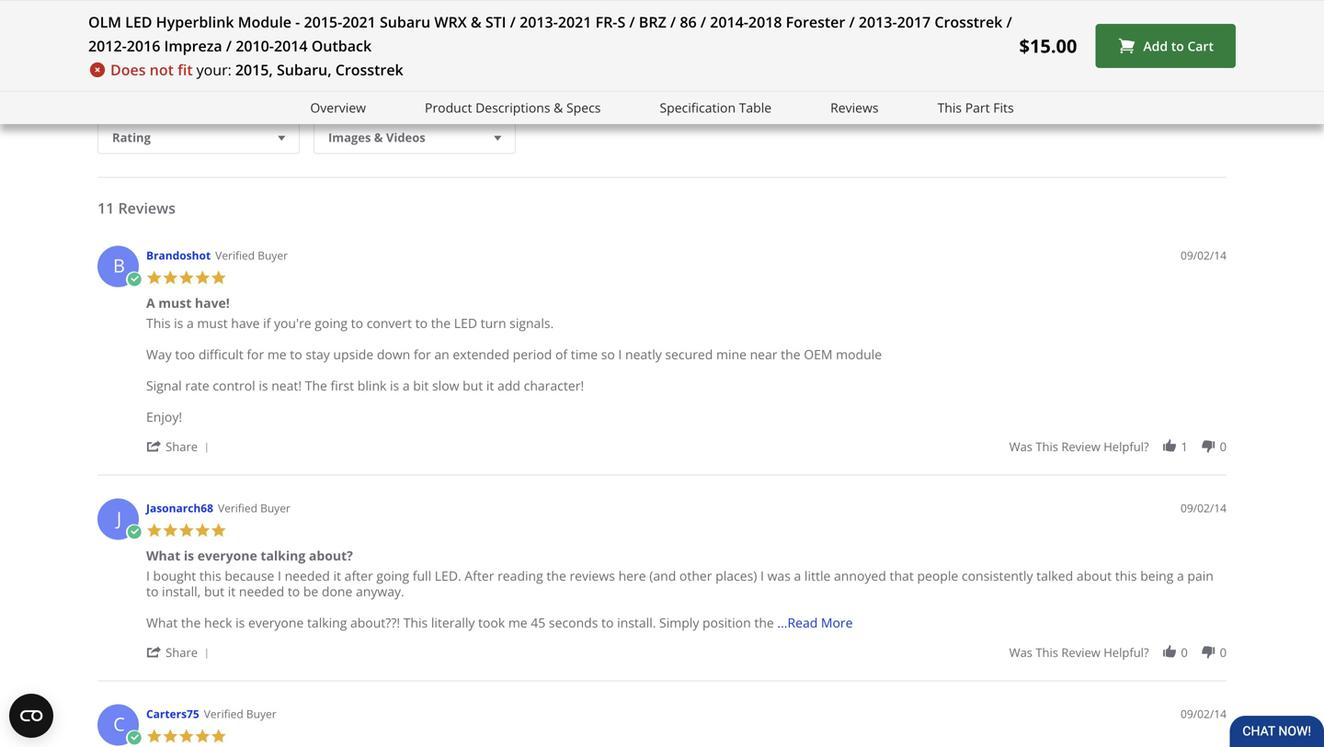 Task type: describe. For each thing, give the bounding box(es) containing it.
1 2013- from the left
[[520, 12, 558, 32]]

carters75
[[146, 707, 199, 722]]

share for b
[[166, 439, 198, 455]]

was for j
[[1009, 645, 1033, 661]]

09/02/14 for b
[[1181, 248, 1227, 263]]

0 horizontal spatial going
[[315, 315, 348, 332]]

circle checkmark image for j
[[126, 525, 142, 541]]

down
[[377, 346, 410, 363]]

bought
[[153, 568, 196, 585]]

brandoshot
[[146, 248, 211, 263]]

j
[[117, 506, 122, 531]]

subaru
[[380, 12, 431, 32]]

i right 'because'
[[278, 568, 281, 585]]

1 horizontal spatial it
[[333, 568, 341, 585]]

to left be
[[288, 583, 300, 601]]

brandoshot verified buyer
[[146, 248, 288, 263]]

is down a must have! at the top of page
[[174, 315, 183, 332]]

so
[[601, 346, 615, 363]]

reviews
[[570, 568, 615, 585]]

& inside images & videos field
[[374, 129, 383, 146]]

0 vertical spatial but
[[463, 377, 483, 395]]

down triangle image for rating
[[274, 128, 290, 147]]

is right blink
[[390, 377, 399, 395]]

jasonarch68
[[146, 501, 213, 516]]

/ right 86
[[701, 12, 706, 32]]

specification table
[[660, 99, 772, 116]]

1 horizontal spatial talking
[[307, 615, 347, 632]]

difficult
[[198, 346, 243, 363]]

share image for j
[[146, 645, 162, 661]]

a left pain
[[1177, 568, 1184, 585]]

& inside olm led hyperblink module - 2015-2021 subaru wrx & sti / 2013-2021 fr-s / brz / 86 / 2014-2018 forester / 2013-2017 crosstrek / 2012-2016 impreza / 2010-2014 outback
[[471, 12, 482, 32]]

0 right vote up review by jasonarch68 on  2 sep 2014 image
[[1181, 645, 1188, 661]]

little
[[805, 568, 831, 585]]

filter reviews heading
[[97, 3, 1227, 39]]

led inside olm led hyperblink module - 2015-2021 subaru wrx & sti / 2013-2021 fr-s / brz / 86 / 2014-2018 forester / 2013-2017 crosstrek / 2012-2016 impreza / 2010-2014 outback
[[125, 12, 152, 32]]

near
[[750, 346, 778, 363]]

is left 'neat!'
[[259, 377, 268, 395]]

specs
[[566, 99, 601, 116]]

1 2021 from the left
[[342, 12, 376, 32]]

forester
[[786, 12, 845, 32]]

to left 'install.'
[[601, 615, 614, 632]]

annoyed
[[834, 568, 886, 585]]

brz
[[639, 12, 667, 32]]

add to cart
[[1143, 37, 1214, 54]]

review date 09/02/14 element for b
[[1181, 248, 1227, 264]]

is inside what is everyone talking about? "heading"
[[184, 547, 194, 565]]

here
[[618, 568, 646, 585]]

review date 09/02/14 element for j
[[1181, 501, 1227, 517]]

rating
[[112, 129, 151, 146]]

overview link
[[310, 97, 366, 118]]

part
[[965, 99, 990, 116]]

impreza
[[164, 36, 222, 56]]

have!
[[195, 294, 230, 312]]

$15.00
[[1019, 33, 1077, 58]]

s
[[617, 12, 626, 32]]

crosstrek inside olm led hyperblink module - 2015-2021 subaru wrx & sti / 2013-2021 fr-s / brz / 86 / 2014-2018 forester / 2013-2017 crosstrek / 2012-2016 impreza / 2010-2014 outback
[[935, 12, 1003, 32]]

to inside button
[[1171, 37, 1184, 54]]

magnifying glass image
[[109, 65, 122, 79]]

review for b
[[1062, 439, 1101, 455]]

2 for from the left
[[414, 346, 431, 363]]

i right so
[[618, 346, 622, 363]]

mine
[[716, 346, 747, 363]]

a left bit
[[403, 377, 410, 395]]

needed down what is everyone talking about? "heading"
[[239, 583, 284, 601]]

/ right the s
[[629, 12, 635, 32]]

/ right forester
[[849, 12, 855, 32]]

character!
[[524, 377, 584, 395]]

way
[[146, 346, 172, 363]]

11
[[97, 198, 114, 218]]

add
[[498, 377, 520, 395]]

tab panel containing b
[[88, 237, 1236, 748]]

2 vertical spatial this
[[403, 615, 428, 632]]

specification
[[660, 99, 736, 116]]

oem
[[804, 346, 833, 363]]

videos
[[386, 129, 426, 146]]

vote down review by brandoshot on  2 sep 2014 image
[[1200, 439, 1217, 455]]

more
[[821, 615, 853, 632]]

the left ...read
[[754, 615, 774, 632]]

0 horizontal spatial me
[[267, 346, 287, 363]]

the up an
[[431, 315, 451, 332]]

time
[[571, 346, 598, 363]]

verified buyer heading for j
[[218, 501, 290, 517]]

after
[[345, 568, 373, 585]]

Images & Videos Filter field
[[314, 122, 516, 154]]

this for this part fits
[[938, 99, 962, 116]]

vote up review by brandoshot on  2 sep 2014 image
[[1162, 439, 1178, 455]]

circle checkmark image for b
[[126, 272, 142, 288]]

-
[[295, 12, 300, 32]]

Rating Filter field
[[97, 122, 300, 154]]

review for j
[[1062, 645, 1101, 661]]

because
[[225, 568, 274, 585]]

b
[[113, 253, 125, 278]]

share button for j
[[146, 644, 216, 661]]

& inside the product descriptions & specs link
[[554, 99, 563, 116]]

does
[[110, 60, 146, 80]]

was for b
[[1009, 439, 1033, 455]]

circle checkmark image for c
[[126, 731, 142, 747]]

helpful? for b
[[1104, 439, 1149, 455]]

specification table link
[[660, 97, 772, 118]]

add
[[1143, 37, 1168, 54]]

too
[[175, 346, 195, 363]]

add to cart button
[[1096, 24, 1236, 68]]

vote down review by jasonarch68 on  2 sep 2014 image
[[1200, 645, 1217, 661]]

table
[[739, 99, 772, 116]]

2015,
[[235, 60, 273, 80]]

turn
[[481, 315, 506, 332]]

hyperblink
[[156, 12, 234, 32]]

be
[[303, 583, 318, 601]]

/ left 2010-
[[226, 36, 232, 56]]

0 horizontal spatial crosstrek
[[335, 60, 403, 80]]

module
[[836, 346, 882, 363]]

sti
[[485, 12, 506, 32]]

45
[[531, 615, 546, 632]]

i bought this because i needed it after going full led. after reading the reviews here (and other places) i was a little annoyed that people consistently talked about this being a pain to install, but it needed to be done anyway.
[[146, 568, 1214, 601]]

buyer for j
[[260, 501, 290, 516]]

period
[[513, 346, 552, 363]]

what for what is everyone talking about?
[[146, 547, 180, 565]]

Search Reviews search field
[[97, 53, 516, 90]]

0 horizontal spatial it
[[228, 583, 236, 601]]

convert
[[367, 315, 412, 332]]

jasonarch68 verified buyer
[[146, 501, 290, 516]]

the left heck
[[181, 615, 201, 632]]

done
[[322, 583, 353, 601]]

upside
[[333, 346, 374, 363]]

talking inside what is everyone talking about? "heading"
[[261, 547, 306, 565]]

simply
[[659, 615, 699, 632]]

seconds
[[549, 615, 598, 632]]

to right convert
[[415, 315, 428, 332]]

/ left 86
[[670, 12, 676, 32]]

full
[[413, 568, 431, 585]]

not
[[150, 60, 174, 80]]

what is everyone talking about? heading
[[146, 547, 353, 569]]

talked
[[1036, 568, 1073, 585]]

1 vertical spatial reviews
[[831, 99, 879, 116]]

olm led hyperblink module - 2015-2021 subaru wrx & sti / 2013-2021 fr-s / brz / 86 / 2014-2018 forester / 2013-2017 crosstrek / 2012-2016 impreza / 2010-2014 outback
[[88, 12, 1012, 56]]

must inside heading
[[158, 294, 192, 312]]

c
[[113, 712, 125, 737]]



Task type: locate. For each thing, give the bounding box(es) containing it.
everyone down be
[[248, 615, 304, 632]]

2 09/02/14 from the top
[[1181, 501, 1227, 516]]

for left an
[[414, 346, 431, 363]]

descriptions
[[475, 99, 550, 116]]

verified up 'what is everyone talking about?'
[[218, 501, 257, 516]]

but
[[463, 377, 483, 395], [204, 583, 224, 601]]

0 horizontal spatial for
[[247, 346, 264, 363]]

1 vertical spatial but
[[204, 583, 224, 601]]

was this review helpful?
[[1009, 439, 1149, 455], [1009, 645, 1149, 661]]

0 vertical spatial helpful?
[[1104, 439, 1149, 455]]

0 vertical spatial verified
[[215, 248, 255, 263]]

0 horizontal spatial but
[[204, 583, 224, 601]]

2014
[[274, 36, 308, 56]]

an
[[434, 346, 449, 363]]

2 down triangle image from the left
[[490, 128, 506, 147]]

1 vertical spatial verified buyer heading
[[218, 501, 290, 517]]

share image down enjoy!
[[146, 439, 162, 455]]

a down a must have! at the top of page
[[187, 315, 194, 332]]

0 vertical spatial circle checkmark image
[[126, 272, 142, 288]]

share image
[[146, 439, 162, 455], [146, 645, 162, 661]]

share button
[[146, 438, 216, 455], [146, 644, 216, 661]]

going up stay
[[315, 315, 348, 332]]

1 share button from the top
[[146, 438, 216, 455]]

this
[[1036, 439, 1058, 455], [199, 568, 221, 585], [1115, 568, 1137, 585], [1036, 645, 1058, 661]]

2 what from the top
[[146, 615, 178, 632]]

2 horizontal spatial this
[[938, 99, 962, 116]]

everyone inside "heading"
[[198, 547, 257, 565]]

2012-
[[88, 36, 127, 56]]

3 09/02/14 from the top
[[1181, 707, 1227, 722]]

1 vertical spatial going
[[376, 568, 409, 585]]

what the heck is everyone talking about??! this literally took me 45 seconds to install. simply position the ...read more
[[146, 615, 853, 632]]

rating element
[[97, 122, 300, 154]]

i
[[618, 346, 622, 363], [146, 568, 150, 585], [278, 568, 281, 585], [761, 568, 764, 585]]

vote up review by jasonarch68 on  2 sep 2014 image
[[1162, 645, 1178, 661]]

a right "was"
[[794, 568, 801, 585]]

if
[[263, 315, 271, 332]]

0 vertical spatial &
[[471, 12, 482, 32]]

1 share from the top
[[166, 439, 198, 455]]

overview
[[310, 99, 366, 116]]

2 helpful? from the top
[[1104, 645, 1149, 661]]

2015-
[[304, 12, 342, 32]]

this part fits link
[[938, 97, 1014, 118]]

verified buyer heading
[[215, 248, 288, 264], [218, 501, 290, 517], [204, 707, 276, 723]]

this part fits
[[938, 99, 1014, 116]]

to left install,
[[146, 583, 159, 601]]

must right 'a'
[[158, 294, 192, 312]]

about?
[[309, 547, 353, 565]]

0 vertical spatial share button
[[146, 438, 216, 455]]

reading
[[498, 568, 543, 585]]

but right slow
[[463, 377, 483, 395]]

share button down heck
[[146, 644, 216, 661]]

down triangle image
[[274, 128, 290, 147], [490, 128, 506, 147]]

1 horizontal spatial going
[[376, 568, 409, 585]]

led.
[[435, 568, 461, 585]]

circle checkmark image right j
[[126, 525, 142, 541]]

circle checkmark image
[[126, 272, 142, 288], [126, 525, 142, 541], [126, 731, 142, 747]]

verified for c
[[204, 707, 243, 722]]

led left turn on the top
[[454, 315, 477, 332]]

0 right vote down review by brandoshot on  2 sep 2014 icon
[[1220, 439, 1227, 455]]

1 vertical spatial review
[[1062, 645, 1101, 661]]

0 vertical spatial what
[[146, 547, 180, 565]]

2 horizontal spatial &
[[554, 99, 563, 116]]

1 vertical spatial was
[[1009, 645, 1033, 661]]

0 vertical spatial reviews
[[138, 3, 195, 23]]

2 vertical spatial circle checkmark image
[[126, 731, 142, 747]]

buyer
[[258, 248, 288, 263], [260, 501, 290, 516], [246, 707, 276, 722]]

share down install,
[[166, 645, 198, 661]]

1 vertical spatial this
[[146, 315, 171, 332]]

neat!
[[271, 377, 302, 395]]

1 vertical spatial what
[[146, 615, 178, 632]]

buyer up if
[[258, 248, 288, 263]]

2 review date 09/02/14 element from the top
[[1181, 501, 1227, 517]]

but up heck
[[204, 583, 224, 601]]

product descriptions & specs link
[[425, 97, 601, 118]]

what up bought
[[146, 547, 180, 565]]

it
[[486, 377, 494, 395], [333, 568, 341, 585], [228, 583, 236, 601]]

2 2021 from the left
[[558, 12, 592, 32]]

2013- right forester
[[859, 12, 897, 32]]

share button for b
[[146, 438, 216, 455]]

2021 left fr- on the top of the page
[[558, 12, 592, 32]]

review down 'about'
[[1062, 645, 1101, 661]]

2 share from the top
[[166, 645, 198, 661]]

me
[[267, 346, 287, 363], [508, 615, 528, 632]]

but inside i bought this because i needed it after going full led. after reading the reviews here (and other places) i was a little annoyed that people consistently talked about this being a pain to install, but it needed to be done anyway.
[[204, 583, 224, 601]]

reviews for 11 reviews
[[118, 198, 176, 218]]

buyer up 'what is everyone talking about?'
[[260, 501, 290, 516]]

share image for b
[[146, 439, 162, 455]]

what inside "heading"
[[146, 547, 180, 565]]

1 vertical spatial &
[[554, 99, 563, 116]]

& left specs at the top left of the page
[[554, 99, 563, 116]]

1 horizontal spatial down triangle image
[[490, 128, 506, 147]]

me up 'neat!'
[[267, 346, 287, 363]]

circle checkmark image right c
[[126, 731, 142, 747]]

0 horizontal spatial down triangle image
[[274, 128, 290, 147]]

cart
[[1188, 37, 1214, 54]]

1 vertical spatial review date 09/02/14 element
[[1181, 501, 1227, 517]]

0 horizontal spatial led
[[125, 12, 152, 32]]

reviews for filter reviews
[[138, 3, 195, 23]]

1 horizontal spatial this
[[403, 615, 428, 632]]

0 vertical spatial buyer
[[258, 248, 288, 263]]

literally
[[431, 615, 475, 632]]

stay
[[306, 346, 330, 363]]

places)
[[716, 568, 757, 585]]

signal
[[146, 377, 182, 395]]

1 circle checkmark image from the top
[[126, 272, 142, 288]]

slow
[[432, 377, 459, 395]]

needed down about?
[[285, 568, 330, 585]]

your:
[[196, 60, 232, 80]]

this left literally
[[403, 615, 428, 632]]

everyone
[[198, 547, 257, 565], [248, 615, 304, 632]]

carters75 verified buyer
[[146, 707, 276, 722]]

1 vertical spatial buyer
[[260, 501, 290, 516]]

0 horizontal spatial 2013-
[[520, 12, 558, 32]]

1 vertical spatial circle checkmark image
[[126, 525, 142, 541]]

down triangle image left images
[[274, 128, 290, 147]]

verified buyer heading up 'what is everyone talking about?'
[[218, 501, 290, 517]]

verified up have!
[[215, 248, 255, 263]]

down triangle image down the product descriptions & specs link at left
[[490, 128, 506, 147]]

blink
[[358, 377, 387, 395]]

going left full
[[376, 568, 409, 585]]

this for this is a must have if you're going to convert to the led turn signals.
[[146, 315, 171, 332]]

share image up carters75 in the left of the page
[[146, 645, 162, 661]]

0 vertical spatial must
[[158, 294, 192, 312]]

2013-
[[520, 12, 558, 32], [859, 12, 897, 32]]

after
[[465, 568, 494, 585]]

way too difficult for me to stay upside down for an extended period of time so i neatly secured mine near the oem module
[[146, 346, 882, 363]]

0 vertical spatial crosstrek
[[935, 12, 1003, 32]]

other
[[680, 568, 712, 585]]

open widget image
[[9, 694, 53, 738]]

2 review from the top
[[1062, 645, 1101, 661]]

tab panel
[[88, 237, 1236, 748]]

1 helpful? from the top
[[1104, 439, 1149, 455]]

to up "upside"
[[351, 315, 363, 332]]

talking down done
[[307, 615, 347, 632]]

was this review helpful? down 'about'
[[1009, 645, 1149, 661]]

seperator image for b
[[201, 443, 212, 454]]

images & videos element
[[314, 122, 516, 154]]

circle checkmark image right b
[[126, 272, 142, 288]]

buyer for c
[[246, 707, 276, 722]]

control
[[213, 377, 255, 395]]

does not fit your: 2015, subaru, crosstrek
[[110, 60, 403, 80]]

1 vertical spatial was this review helpful?
[[1009, 645, 1149, 661]]

share down enjoy!
[[166, 439, 198, 455]]

1 for from the left
[[247, 346, 264, 363]]

going inside i bought this because i needed it after going full led. after reading the reviews here (and other places) i was a little annoyed that people consistently talked about this being a pain to install, but it needed to be done anyway.
[[376, 568, 409, 585]]

1 group from the top
[[1009, 439, 1227, 455]]

0 vertical spatial review
[[1062, 439, 1101, 455]]

0 vertical spatial share image
[[146, 439, 162, 455]]

1 horizontal spatial led
[[454, 315, 477, 332]]

0 vertical spatial verified buyer heading
[[215, 248, 288, 264]]

i left "was"
[[761, 568, 764, 585]]

...read more button
[[777, 615, 853, 632]]

1
[[1181, 439, 1188, 455]]

2021 up outback
[[342, 12, 376, 32]]

& left videos
[[374, 129, 383, 146]]

down triangle image for images & videos
[[490, 128, 506, 147]]

helpful?
[[1104, 439, 1149, 455], [1104, 645, 1149, 661]]

group
[[1009, 439, 1227, 455], [1009, 645, 1227, 661]]

1 horizontal spatial must
[[197, 315, 228, 332]]

2 seperator image from the top
[[201, 649, 212, 660]]

1 horizontal spatial 2021
[[558, 12, 592, 32]]

review date 09/02/14 element for c
[[1181, 707, 1227, 723]]

led up 2016
[[125, 12, 152, 32]]

1 vertical spatial share
[[166, 645, 198, 661]]

verified buyer heading up have!
[[215, 248, 288, 264]]

share for j
[[166, 645, 198, 661]]

was this review helpful? for b
[[1009, 439, 1149, 455]]

about??!
[[350, 615, 400, 632]]

1 horizontal spatial me
[[508, 615, 528, 632]]

was this review helpful? left vote up review by brandoshot on  2 sep 2014 icon
[[1009, 439, 1149, 455]]

(and
[[649, 568, 676, 585]]

the right "near"
[[781, 346, 801, 363]]

this
[[938, 99, 962, 116], [146, 315, 171, 332], [403, 615, 428, 632]]

verified buyer heading right carters75 in the left of the page
[[204, 707, 276, 723]]

1 vertical spatial share image
[[146, 645, 162, 661]]

seperator image down heck
[[201, 649, 212, 660]]

1 seperator image from the top
[[201, 443, 212, 454]]

1 vertical spatial me
[[508, 615, 528, 632]]

2014-
[[710, 12, 748, 32]]

1 vertical spatial share button
[[146, 644, 216, 661]]

what for what the heck is everyone talking about??! this literally took me 45 seconds to install. simply position the ...read more
[[146, 615, 178, 632]]

1 vertical spatial group
[[1009, 645, 1227, 661]]

2016
[[127, 36, 160, 56]]

0 vertical spatial seperator image
[[201, 443, 212, 454]]

install.
[[617, 615, 656, 632]]

group for b
[[1009, 439, 1227, 455]]

images & videos
[[328, 129, 426, 146]]

that
[[890, 568, 914, 585]]

0 vertical spatial going
[[315, 315, 348, 332]]

reviews link
[[831, 97, 879, 118]]

0 right vote down review by jasonarch68 on  2 sep 2014 image
[[1220, 645, 1227, 661]]

helpful? left vote up review by jasonarch68 on  2 sep 2014 image
[[1104, 645, 1149, 661]]

0 vertical spatial was this review helpful?
[[1009, 439, 1149, 455]]

2 horizontal spatial it
[[486, 377, 494, 395]]

2021
[[342, 12, 376, 32], [558, 12, 592, 32]]

0
[[1220, 439, 1227, 455], [1181, 645, 1188, 661], [1220, 645, 1227, 661]]

09/02/14 for j
[[1181, 501, 1227, 516]]

buyer right carters75 in the left of the page
[[246, 707, 276, 722]]

1 horizontal spatial crosstrek
[[935, 12, 1003, 32]]

09/02/14
[[1181, 248, 1227, 263], [1181, 501, 1227, 516], [1181, 707, 1227, 722]]

2 vertical spatial review date 09/02/14 element
[[1181, 707, 1227, 723]]

to
[[1171, 37, 1184, 54], [351, 315, 363, 332], [415, 315, 428, 332], [290, 346, 302, 363], [146, 583, 159, 601], [288, 583, 300, 601], [601, 615, 614, 632]]

helpful? left vote up review by brandoshot on  2 sep 2014 icon
[[1104, 439, 1149, 455]]

going
[[315, 315, 348, 332], [376, 568, 409, 585]]

it left add
[[486, 377, 494, 395]]

is right heck
[[236, 615, 245, 632]]

verified for b
[[215, 248, 255, 263]]

1 horizontal spatial for
[[414, 346, 431, 363]]

2 circle checkmark image from the top
[[126, 525, 142, 541]]

about
[[1077, 568, 1112, 585]]

2 share image from the top
[[146, 645, 162, 661]]

fit
[[178, 60, 193, 80]]

0 vertical spatial me
[[267, 346, 287, 363]]

was this review helpful? for j
[[1009, 645, 1149, 661]]

seperator image for j
[[201, 649, 212, 660]]

heck
[[204, 615, 232, 632]]

consistently
[[962, 568, 1033, 585]]

must down have!
[[197, 315, 228, 332]]

it down about?
[[333, 568, 341, 585]]

11 reviews
[[97, 198, 176, 218]]

1 vertical spatial seperator image
[[201, 649, 212, 660]]

star image
[[146, 270, 162, 286], [162, 270, 178, 286], [178, 270, 194, 286], [194, 270, 211, 286], [146, 523, 162, 539], [162, 523, 178, 539], [178, 523, 194, 539], [194, 523, 211, 539], [194, 729, 211, 745], [211, 729, 227, 745]]

1 horizontal spatial &
[[471, 12, 482, 32]]

1 vertical spatial 09/02/14
[[1181, 501, 1227, 516]]

buyer for b
[[258, 248, 288, 263]]

86
[[680, 12, 697, 32]]

0 horizontal spatial &
[[374, 129, 383, 146]]

group for j
[[1009, 645, 1227, 661]]

1 vertical spatial verified
[[218, 501, 257, 516]]

what is everyone talking about?
[[146, 547, 353, 565]]

crosstrek down outback
[[335, 60, 403, 80]]

talking
[[261, 547, 306, 565], [307, 615, 347, 632]]

0 vertical spatial everyone
[[198, 547, 257, 565]]

first
[[331, 377, 354, 395]]

2 vertical spatial reviews
[[118, 198, 176, 218]]

09/02/14 for c
[[1181, 707, 1227, 722]]

product
[[425, 99, 472, 116]]

0 vertical spatial led
[[125, 12, 152, 32]]

2 share button from the top
[[146, 644, 216, 661]]

verified buyer heading for c
[[204, 707, 276, 723]]

fits
[[993, 99, 1014, 116]]

0 for b
[[1220, 439, 1227, 455]]

module
[[238, 12, 292, 32]]

product descriptions & specs
[[425, 99, 601, 116]]

rate
[[185, 377, 209, 395]]

pain
[[1188, 568, 1214, 585]]

to left stay
[[290, 346, 302, 363]]

& left sti
[[471, 12, 482, 32]]

1 vertical spatial crosstrek
[[335, 60, 403, 80]]

down triangle image inside rating field
[[274, 128, 290, 147]]

1 down triangle image from the left
[[274, 128, 290, 147]]

images
[[328, 129, 371, 146]]

seperator image
[[201, 443, 212, 454], [201, 649, 212, 660]]

1 vertical spatial everyone
[[248, 615, 304, 632]]

to right add
[[1171, 37, 1184, 54]]

0 for j
[[1220, 645, 1227, 661]]

this left part
[[938, 99, 962, 116]]

olm
[[88, 12, 121, 32]]

2 group from the top
[[1009, 645, 1227, 661]]

2 vertical spatial verified
[[204, 707, 243, 722]]

1 review date 09/02/14 element from the top
[[1181, 248, 1227, 264]]

2 was from the top
[[1009, 645, 1033, 661]]

verified right carters75 in the left of the page
[[204, 707, 243, 722]]

a must have! heading
[[146, 294, 230, 316]]

everyone up 'because'
[[198, 547, 257, 565]]

down triangle image inside images & videos field
[[490, 128, 506, 147]]

this down 'a'
[[146, 315, 171, 332]]

1 vertical spatial led
[[454, 315, 477, 332]]

1 share image from the top
[[146, 439, 162, 455]]

crosstrek
[[935, 12, 1003, 32], [335, 60, 403, 80]]

crosstrek right 2017 at right top
[[935, 12, 1003, 32]]

review left vote up review by brandoshot on  2 sep 2014 icon
[[1062, 439, 1101, 455]]

verified for j
[[218, 501, 257, 516]]

verified buyer heading for b
[[215, 248, 288, 264]]

/ right sti
[[510, 12, 516, 32]]

was
[[767, 568, 791, 585]]

talking up 'because'
[[261, 547, 306, 565]]

the left reviews
[[547, 568, 566, 585]]

is up bought
[[184, 547, 194, 565]]

0 vertical spatial group
[[1009, 439, 1227, 455]]

0 horizontal spatial talking
[[261, 547, 306, 565]]

filter reviews
[[97, 3, 195, 23]]

2 2013- from the left
[[859, 12, 897, 32]]

subaru,
[[277, 60, 332, 80]]

1 what from the top
[[146, 547, 180, 565]]

for down the have at top
[[247, 346, 264, 363]]

2013- right sti
[[520, 12, 558, 32]]

star image
[[211, 270, 227, 286], [211, 523, 227, 539], [146, 729, 162, 745], [162, 729, 178, 745], [178, 729, 194, 745]]

me left '45'
[[508, 615, 528, 632]]

0 horizontal spatial must
[[158, 294, 192, 312]]

0 horizontal spatial this
[[146, 315, 171, 332]]

1 horizontal spatial but
[[463, 377, 483, 395]]

1 09/02/14 from the top
[[1181, 248, 1227, 263]]

it up heck
[[228, 583, 236, 601]]

2 vertical spatial 09/02/14
[[1181, 707, 1227, 722]]

seperator image up the jasonarch68 verified buyer
[[201, 443, 212, 454]]

a
[[146, 294, 155, 312]]

2 vertical spatial verified buyer heading
[[204, 707, 276, 723]]

share button down enjoy!
[[146, 438, 216, 455]]

0 vertical spatial was
[[1009, 439, 1033, 455]]

1 vertical spatial talking
[[307, 615, 347, 632]]

reviews inside heading
[[138, 3, 195, 23]]

0 horizontal spatial 2021
[[342, 12, 376, 32]]

0 vertical spatial review date 09/02/14 element
[[1181, 248, 1227, 264]]

3 circle checkmark image from the top
[[126, 731, 142, 747]]

2 vertical spatial &
[[374, 129, 383, 146]]

1 vertical spatial helpful?
[[1104, 645, 1149, 661]]

1 vertical spatial must
[[197, 315, 228, 332]]

/ up fits
[[1006, 12, 1012, 32]]

i left bought
[[146, 568, 150, 585]]

0 vertical spatial share
[[166, 439, 198, 455]]

0 vertical spatial 09/02/14
[[1181, 248, 1227, 263]]

2 was this review helpful? from the top
[[1009, 645, 1149, 661]]

helpful? for j
[[1104, 645, 1149, 661]]

1 review from the top
[[1062, 439, 1101, 455]]

what down install,
[[146, 615, 178, 632]]

1 horizontal spatial 2013-
[[859, 12, 897, 32]]

0 vertical spatial talking
[[261, 547, 306, 565]]

took
[[478, 615, 505, 632]]

2 vertical spatial buyer
[[246, 707, 276, 722]]

led inside tab panel
[[454, 315, 477, 332]]

review date 09/02/14 element
[[1181, 248, 1227, 264], [1181, 501, 1227, 517], [1181, 707, 1227, 723]]

3 review date 09/02/14 element from the top
[[1181, 707, 1227, 723]]

0 vertical spatial this
[[938, 99, 962, 116]]

the inside i bought this because i needed it after going full led. after reading the reviews here (and other places) i was a little annoyed that people consistently talked about this being a pain to install, but it needed to be done anyway.
[[547, 568, 566, 585]]

1 was this review helpful? from the top
[[1009, 439, 1149, 455]]

the
[[305, 377, 327, 395]]

1 was from the top
[[1009, 439, 1033, 455]]



Task type: vqa. For each thing, say whether or not it's contained in the screenshot.
the topmost K7X
no



